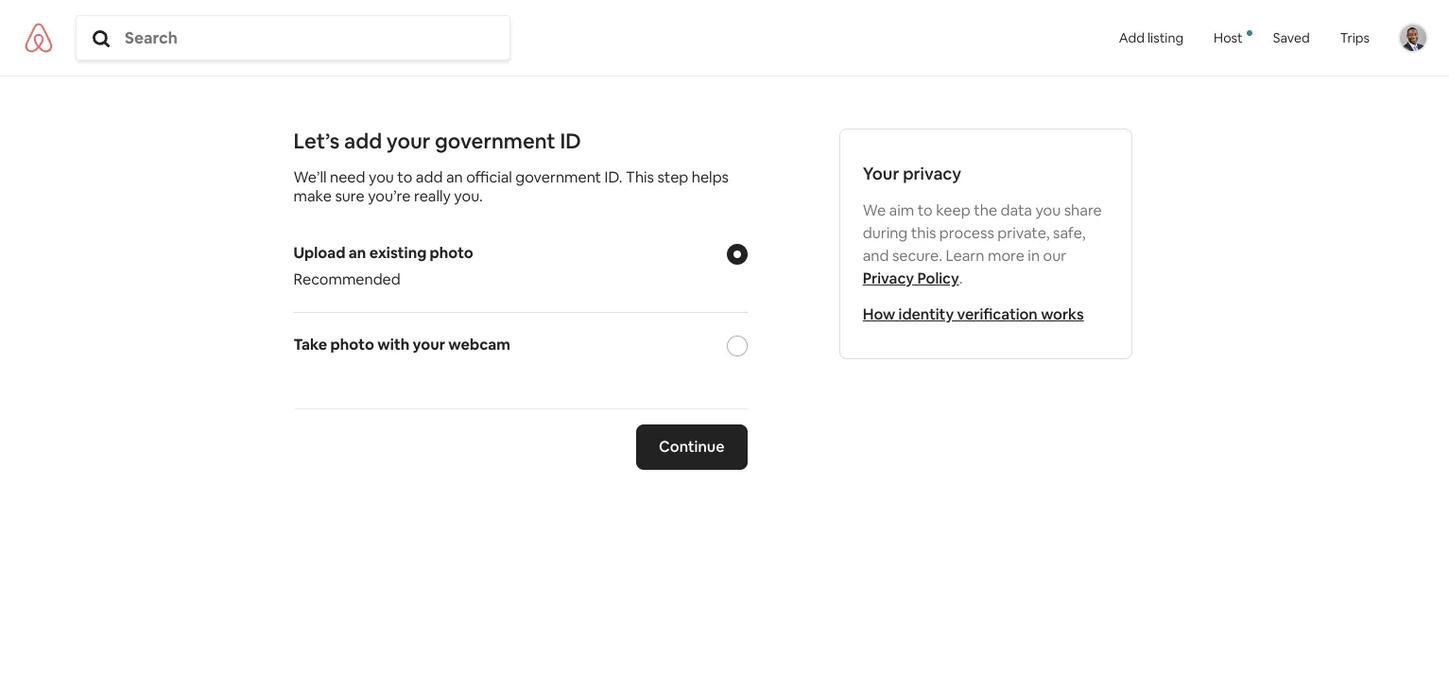 Task type: locate. For each thing, give the bounding box(es) containing it.
we'll need you to add an official government id. this step helps make sure you're really you.
[[294, 167, 729, 206]]

0 vertical spatial to
[[398, 167, 413, 187]]

we'll
[[294, 167, 327, 187]]

1 horizontal spatial to
[[918, 201, 933, 220]]

0 vertical spatial government
[[435, 128, 556, 154]]

1 vertical spatial photo
[[331, 335, 374, 355]]

0 horizontal spatial an
[[349, 243, 366, 263]]

upload an existing photo recommended
[[294, 243, 474, 289]]

0 horizontal spatial photo
[[331, 335, 374, 355]]

government
[[435, 128, 556, 154], [516, 167, 602, 187]]

works
[[1041, 305, 1085, 324]]

0 vertical spatial photo
[[430, 243, 474, 263]]

you inside we aim to keep the data you share during this process private, safe, and secure. learn more in our privacy policy .
[[1036, 201, 1061, 220]]

you up safe, at the right of page
[[1036, 201, 1061, 220]]

you right need
[[369, 167, 394, 187]]

your right with
[[413, 335, 445, 355]]

this
[[626, 167, 654, 187]]

to inside we'll need you to add an official government id. this step helps make sure you're really you.
[[398, 167, 413, 187]]

an inside we'll need you to add an official government id. this step helps make sure you're really you.
[[446, 167, 463, 187]]

process
[[940, 223, 995, 243]]

safe,
[[1054, 223, 1086, 243]]

0 vertical spatial your
[[387, 128, 431, 154]]

, has notifications image
[[1247, 30, 1253, 36]]

1 vertical spatial an
[[349, 243, 366, 263]]

trips link
[[1326, 0, 1386, 76]]

an left official
[[446, 167, 463, 187]]

add
[[344, 128, 382, 154], [416, 167, 443, 187]]

to up this
[[918, 201, 933, 220]]

1 vertical spatial to
[[918, 201, 933, 220]]

photo left with
[[331, 335, 374, 355]]

1 vertical spatial you
[[1036, 201, 1061, 220]]

upload
[[294, 243, 346, 263]]

this
[[911, 223, 937, 243]]

secure.
[[893, 246, 943, 266]]

0 horizontal spatial to
[[398, 167, 413, 187]]

we aim to keep the data you share during this process private, safe, and secure. learn more in our privacy policy .
[[863, 201, 1103, 288]]

1 horizontal spatial an
[[446, 167, 463, 187]]

you
[[369, 167, 394, 187], [1036, 201, 1061, 220]]

1 horizontal spatial you
[[1036, 201, 1061, 220]]

1 vertical spatial add
[[416, 167, 443, 187]]

government inside we'll need you to add an official government id. this step helps make sure you're really you.
[[516, 167, 602, 187]]

0 horizontal spatial add
[[344, 128, 382, 154]]

1 vertical spatial government
[[516, 167, 602, 187]]

government down id
[[516, 167, 602, 187]]

government up official
[[435, 128, 556, 154]]

1 horizontal spatial photo
[[430, 243, 474, 263]]

keep
[[937, 201, 971, 220]]

an
[[446, 167, 463, 187], [349, 243, 366, 263]]

more
[[988, 246, 1025, 266]]

take
[[294, 335, 327, 355]]

to
[[398, 167, 413, 187], [918, 201, 933, 220]]

and
[[863, 246, 890, 266]]

your up 'you're'
[[387, 128, 431, 154]]

1 horizontal spatial add
[[416, 167, 443, 187]]

ben's account image
[[1401, 25, 1427, 51]]

take photo with your webcam
[[294, 335, 511, 355]]

webcam
[[449, 335, 511, 355]]

None radio
[[727, 244, 748, 265]]

to left really
[[398, 167, 413, 187]]

you're
[[368, 186, 411, 206]]

0 vertical spatial you
[[369, 167, 394, 187]]

an up recommended
[[349, 243, 366, 263]]

make
[[294, 186, 332, 206]]

let's
[[294, 128, 340, 154]]

we
[[863, 201, 886, 220]]

verification
[[958, 305, 1038, 324]]

0 vertical spatial an
[[446, 167, 463, 187]]

add down let's add your government id
[[416, 167, 443, 187]]

recommended
[[294, 270, 401, 289]]

photo right existing on the left
[[430, 243, 474, 263]]

add listing
[[1120, 30, 1184, 47]]

None search field
[[77, 27, 510, 48]]

an inside upload an existing photo recommended
[[349, 243, 366, 263]]

official
[[466, 167, 512, 187]]

0 horizontal spatial you
[[369, 167, 394, 187]]

our
[[1044, 246, 1067, 266]]

add up need
[[344, 128, 382, 154]]

in
[[1028, 246, 1040, 266]]

photo
[[430, 243, 474, 263], [331, 335, 374, 355]]

add listing link
[[1105, 0, 1199, 76]]

your
[[387, 128, 431, 154], [413, 335, 445, 355]]

to inside we aim to keep the data you share during this process private, safe, and secure. learn more in our privacy policy .
[[918, 201, 933, 220]]

policy
[[918, 269, 960, 288]]

during
[[863, 223, 908, 243]]

really
[[414, 186, 451, 206]]



Task type: vqa. For each thing, say whether or not it's contained in the screenshot.
Trips link
yes



Task type: describe. For each thing, give the bounding box(es) containing it.
host
[[1215, 30, 1243, 47]]

aim
[[890, 201, 915, 220]]

continue
[[659, 437, 725, 457]]

your
[[863, 163, 900, 184]]

Take photo with your webcam radio
[[727, 336, 748, 357]]

identity
[[899, 305, 954, 324]]

your privacy
[[863, 163, 962, 184]]

add inside we'll need you to add an official government id. this step helps make sure you're really you.
[[416, 167, 443, 187]]

continue button
[[637, 425, 748, 470]]

id.
[[605, 167, 623, 187]]

host button
[[1199, 0, 1259, 76]]

helps
[[692, 167, 729, 187]]

how
[[863, 305, 896, 324]]

0 vertical spatial add
[[344, 128, 382, 154]]

private,
[[998, 223, 1050, 243]]

sure
[[335, 186, 365, 206]]

how identity verification works button
[[863, 305, 1085, 324]]

step
[[658, 167, 689, 187]]

listing
[[1148, 30, 1184, 47]]

with
[[378, 335, 410, 355]]

1 vertical spatial your
[[413, 335, 445, 355]]

share
[[1065, 201, 1103, 220]]

let's add your government id
[[294, 128, 581, 154]]

the
[[974, 201, 998, 220]]

data
[[1001, 201, 1033, 220]]

saved
[[1274, 30, 1311, 47]]

trips
[[1341, 30, 1371, 47]]

privacy
[[863, 269, 915, 288]]

existing
[[369, 243, 427, 263]]

.
[[960, 269, 963, 288]]

you.
[[454, 186, 483, 206]]

Search text field
[[125, 27, 506, 48]]

you inside we'll need you to add an official government id. this step helps make sure you're really you.
[[369, 167, 394, 187]]

privacy policy link
[[863, 269, 960, 288]]

learn
[[946, 246, 985, 266]]

privacy
[[903, 163, 962, 184]]

photo inside upload an existing photo recommended
[[430, 243, 474, 263]]

how identity verification works
[[863, 305, 1085, 324]]

need
[[330, 167, 366, 187]]

saved link
[[1259, 0, 1326, 76]]

add
[[1120, 30, 1145, 47]]

id
[[560, 128, 581, 154]]



